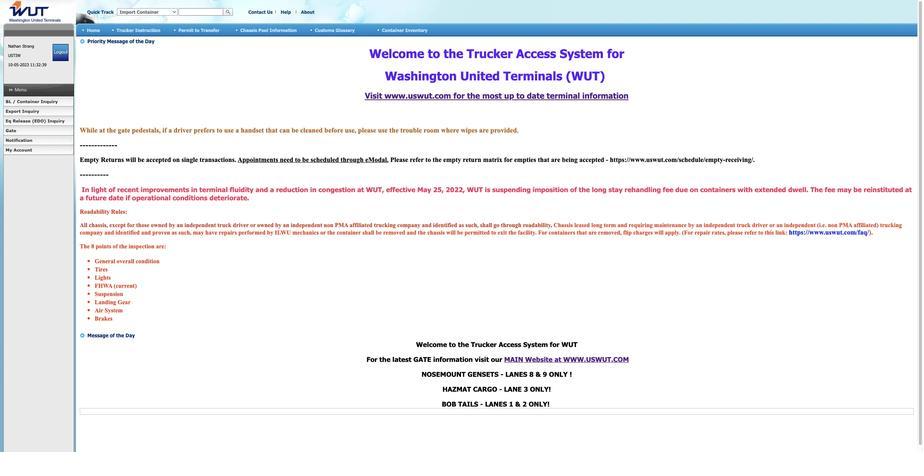 Task type: describe. For each thing, give the bounding box(es) containing it.
instruction
[[135, 27, 160, 33]]

gate
[[6, 128, 16, 133]]

bl / container inquiry link
[[3, 97, 74, 107]]

trucker
[[117, 27, 134, 33]]

my
[[6, 148, 12, 152]]

contact
[[248, 9, 266, 15]]

help
[[281, 9, 291, 15]]

inquiry for container
[[41, 99, 58, 104]]

export inquiry link
[[3, 107, 74, 116]]

quick
[[87, 9, 100, 15]]

inquiry for (edo)
[[48, 119, 65, 123]]

trucker instruction
[[117, 27, 160, 33]]

bl
[[6, 99, 11, 104]]

account
[[14, 148, 32, 152]]

contact us link
[[248, 9, 273, 15]]

chassis
[[240, 27, 257, 33]]

customs
[[315, 27, 334, 33]]

glossary
[[336, 27, 355, 33]]

1 vertical spatial inquiry
[[22, 109, 39, 114]]

chassis pool information
[[240, 27, 297, 33]]

bl / container inquiry
[[6, 99, 58, 104]]

customs glossary
[[315, 27, 355, 33]]

inventory
[[405, 27, 428, 33]]

strang
[[22, 44, 34, 48]]

nathan
[[8, 44, 21, 48]]

quick track
[[87, 9, 114, 15]]

about
[[301, 9, 315, 15]]

(edo)
[[32, 119, 46, 123]]



Task type: vqa. For each thing, say whether or not it's contained in the screenshot.
16-
no



Task type: locate. For each thing, give the bounding box(es) containing it.
0 vertical spatial inquiry
[[41, 99, 58, 104]]

2023
[[20, 62, 29, 67]]

0 horizontal spatial container
[[17, 99, 39, 104]]

nathan strang
[[8, 44, 34, 48]]

container up export inquiry at top left
[[17, 99, 39, 104]]

ustiw
[[8, 53, 21, 58]]

export
[[6, 109, 21, 114]]

contact us
[[248, 9, 273, 15]]

release
[[13, 119, 31, 123]]

notification link
[[3, 136, 74, 145]]

permit to transfer
[[179, 27, 220, 33]]

us
[[267, 9, 273, 15]]

eq
[[6, 119, 11, 123]]

container
[[382, 27, 404, 33], [17, 99, 39, 104]]

container left inventory
[[382, 27, 404, 33]]

track
[[101, 9, 114, 15]]

/
[[13, 99, 16, 104]]

gate link
[[3, 126, 74, 136]]

my account
[[6, 148, 32, 152]]

help link
[[281, 9, 291, 15]]

home
[[87, 27, 100, 33]]

eq release (edo) inquiry
[[6, 119, 65, 123]]

permit
[[179, 27, 194, 33]]

to
[[195, 27, 199, 33]]

inquiry right (edo)
[[48, 119, 65, 123]]

10-05-2023 11:32:39
[[8, 62, 47, 67]]

notification
[[6, 138, 32, 143]]

my account link
[[3, 145, 74, 155]]

pool
[[258, 27, 268, 33]]

eq release (edo) inquiry link
[[3, 116, 74, 126]]

login image
[[53, 44, 69, 61]]

inquiry
[[41, 99, 58, 104], [22, 109, 39, 114], [48, 119, 65, 123]]

05-
[[14, 62, 20, 67]]

export inquiry
[[6, 109, 39, 114]]

2 vertical spatial inquiry
[[48, 119, 65, 123]]

inquiry up the export inquiry link
[[41, 99, 58, 104]]

0 vertical spatial container
[[382, 27, 404, 33]]

1 horizontal spatial container
[[382, 27, 404, 33]]

information
[[270, 27, 297, 33]]

11:32:39
[[30, 62, 47, 67]]

10-
[[8, 62, 14, 67]]

None text field
[[179, 8, 223, 16]]

about link
[[301, 9, 315, 15]]

transfer
[[201, 27, 220, 33]]

container inventory
[[382, 27, 428, 33]]

1 vertical spatial container
[[17, 99, 39, 104]]

inquiry down bl / container inquiry on the top
[[22, 109, 39, 114]]



